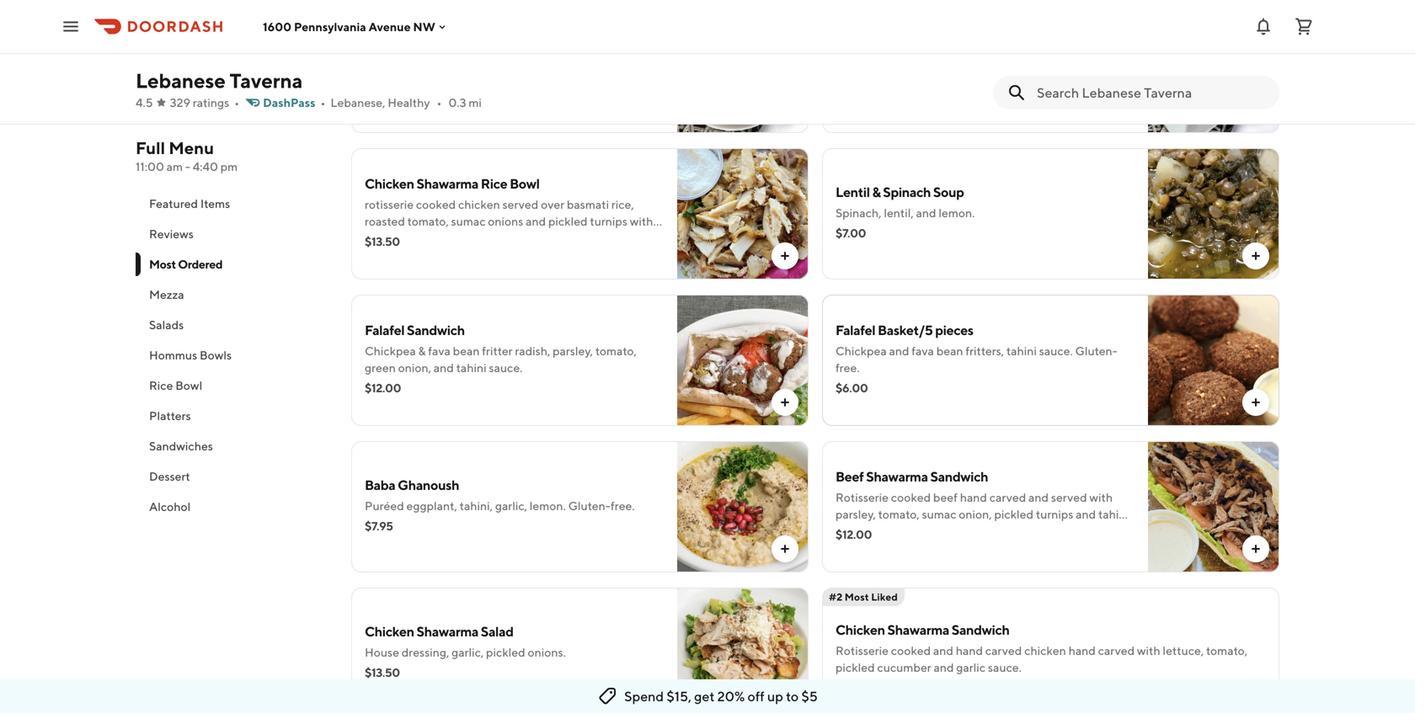 Task type: vqa. For each thing, say whether or not it's contained in the screenshot.
left bean
yes



Task type: locate. For each thing, give the bounding box(es) containing it.
1 horizontal spatial served
[[1051, 491, 1087, 505]]

parsley, right radish,
[[553, 344, 593, 358]]

shawarma inside chicken shawarma salad house dressing, garlic, pickled onions. $13.50
[[417, 624, 479, 640]]

0 horizontal spatial bean
[[453, 344, 480, 358]]

1 horizontal spatial most
[[845, 591, 869, 603]]

rotisserie up cucumber at the right
[[836, 644, 889, 658]]

falafel basket/5 pieces image
[[1148, 295, 1280, 426]]

chicken for house dressing, garlic, pickled onions.
[[365, 624, 414, 640]]

lebanese taverna
[[136, 69, 303, 93]]

1 vertical spatial bowl
[[175, 379, 202, 393]]

1 horizontal spatial chickpea
[[836, 344, 887, 358]]

0 horizontal spatial tahini
[[456, 361, 487, 375]]

bean left fritter
[[453, 344, 480, 358]]

shawarma for house dressing, garlic, pickled onions.
[[417, 624, 479, 640]]

0 horizontal spatial chickpea
[[365, 344, 416, 358]]

$12.00 inside "falafel sandwich chickpea & fava bean fritter radish, parsley, tomato, green onion, and tahini sauce. $12.00"
[[365, 381, 401, 395]]

chickpea up $6.00
[[836, 344, 887, 358]]

bowl up onions
[[510, 176, 540, 192]]

dessert
[[149, 470, 190, 484]]

falafel up green at the bottom left of the page
[[365, 322, 405, 338]]

lemon. inside baba ghanoush puréed eggplant, tahini, garlic, lemon. gluten-free. $7.95
[[530, 499, 566, 513]]

1 vertical spatial chicken
[[1025, 644, 1067, 658]]

3 add item to cart image from the top
[[1250, 543, 1263, 556]]

• right dashpass
[[321, 96, 326, 110]]

0 horizontal spatial gluten-
[[568, 499, 611, 513]]

with inside 'beef shawarma sandwich rotisserie cooked beef hand carved and served with parsley, tomato, sumac onion, pickled turnips and tahini sauce.'
[[1090, 491, 1113, 505]]

avenue
[[369, 20, 411, 33]]

1 vertical spatial cooked
[[891, 491, 931, 505]]

cooked for beef
[[891, 491, 931, 505]]

get
[[694, 689, 715, 705]]

bulgur,
[[529, 51, 566, 65]]

0 horizontal spatial $12.00
[[365, 381, 401, 395]]

tomato, right radish,
[[596, 344, 637, 358]]

garlic down roasted
[[365, 231, 394, 245]]

0 vertical spatial lemon.
[[939, 206, 975, 220]]

1 vertical spatial lemon.
[[530, 499, 566, 513]]

garlic inside chicken shawarma rice bowl rotisserie cooked chicken served over basmati rice, roasted tomato, sumac onions and pickled turnips with garlic sauce.
[[365, 231, 394, 245]]

11:00
[[136, 160, 164, 174]]

0 vertical spatial add item to cart image
[[1250, 249, 1263, 263]]

0 vertical spatial tahini
[[1007, 344, 1037, 358]]

cooked left beef
[[891, 491, 931, 505]]

add item to cart image
[[1250, 103, 1263, 116], [779, 249, 792, 263], [779, 396, 792, 409], [779, 543, 792, 556], [779, 689, 792, 703]]

cooked right the rotisserie
[[416, 198, 456, 211]]

chickpea up green at the bottom left of the page
[[365, 344, 416, 358]]

notification bell image
[[1254, 16, 1274, 37]]

taverna
[[230, 69, 303, 93]]

garlic
[[365, 231, 394, 245], [957, 661, 986, 675]]

baba ghanoush puréed eggplant, tahini, garlic, lemon. gluten-free. $7.95
[[365, 477, 635, 533]]

cooked inside 'beef shawarma sandwich rotisserie cooked beef hand carved and served with parsley, tomato, sumac onion, pickled turnips and tahini sauce.'
[[891, 491, 931, 505]]

ratings
[[193, 96, 229, 110]]

0 horizontal spatial garlic,
[[452, 646, 484, 660]]

rotisserie inside 'beef shawarma sandwich rotisserie cooked beef hand carved and served with parsley, tomato, sumac onion, pickled turnips and tahini sauce.'
[[836, 491, 889, 505]]

0 vertical spatial served
[[503, 198, 539, 211]]

lemon
[[568, 51, 602, 65]]

tomato, inside 'beef shawarma sandwich rotisserie cooked beef hand carved and served with parsley, tomato, sumac onion, pickled turnips and tahini sauce.'
[[879, 508, 920, 522]]

spinach,
[[836, 206, 882, 220]]

0 vertical spatial cooked
[[416, 198, 456, 211]]

rotisserie inside chicken shawarma sandwich rotisserie cooked and hand carved chicken hand carved with lettuce, tomato, pickled cucumber and garlic sauce.
[[836, 644, 889, 658]]

tahini
[[1007, 344, 1037, 358], [456, 361, 487, 375], [1099, 508, 1129, 522]]

green
[[365, 361, 396, 375]]

chickpea
[[365, 344, 416, 358], [836, 344, 887, 358]]

garlic inside chicken shawarma sandwich rotisserie cooked and hand carved chicken hand carved with lettuce, tomato, pickled cucumber and garlic sauce.
[[957, 661, 986, 675]]

mezza
[[149, 288, 184, 302]]

rotisserie down the beef
[[836, 491, 889, 505]]

1 add item to cart image from the top
[[1250, 249, 1263, 263]]

sauce. inside chicken shawarma sandwich rotisserie cooked and hand carved chicken hand carved with lettuce, tomato, pickled cucumber and garlic sauce.
[[988, 661, 1022, 675]]

add item to cart image for chicken shawarma rice bowl
[[779, 249, 792, 263]]

free. inside falafel basket/5 pieces chickpea and fava bean fritters, tahini sauce. gluten- free. $6.00
[[836, 361, 860, 375]]

sandwiches button
[[136, 431, 331, 462]]

1 horizontal spatial fava
[[912, 344, 934, 358]]

sandwich inside "falafel sandwich chickpea & fava bean fritter radish, parsley, tomato, green onion, and tahini sauce. $12.00"
[[407, 322, 465, 338]]

1 vertical spatial sumac
[[922, 508, 957, 522]]

fritter
[[482, 344, 513, 358]]

• right $9.50
[[400, 88, 404, 102]]

juice,
[[604, 51, 632, 65]]

1 vertical spatial onion,
[[398, 361, 431, 375]]

0 vertical spatial $13.50
[[365, 235, 400, 249]]

rice up the platters
[[149, 379, 173, 393]]

$13.50 down roasted
[[365, 235, 400, 249]]

cooked inside chicken shawarma sandwich rotisserie cooked and hand carved chicken hand carved with lettuce, tomato, pickled cucumber and garlic sauce.
[[891, 644, 931, 658]]

bowls
[[200, 348, 232, 362]]

mint,
[[408, 51, 435, 65]]

$12.00
[[365, 381, 401, 395], [836, 528, 872, 542]]

lentil,
[[884, 206, 914, 220]]

dessert button
[[136, 462, 331, 492]]

0 horizontal spatial falafel
[[365, 322, 405, 338]]

2 chickpea from the left
[[836, 344, 887, 358]]

1 vertical spatial add item to cart image
[[1250, 396, 1263, 409]]

$12.00 down the beef
[[836, 528, 872, 542]]

fava down the basket/5
[[912, 344, 934, 358]]

tomato, inside "falafel sandwich chickpea & fava bean fritter radish, parsley, tomato, green onion, and tahini sauce. $12.00"
[[596, 344, 637, 358]]

sumac left onions
[[451, 214, 486, 228]]

off
[[748, 689, 765, 705]]

shawarma right the beef
[[866, 469, 928, 485]]

chicken shawarma rice bowl image
[[677, 148, 809, 280]]

featured items button
[[136, 189, 331, 219]]

1 chickpea from the left
[[365, 344, 416, 358]]

0 vertical spatial bowl
[[510, 176, 540, 192]]

carved for chicken shawarma sandwich
[[986, 644, 1022, 658]]

bean down pieces
[[937, 344, 964, 358]]

healthy
[[388, 96, 430, 110]]

• right ratings
[[234, 96, 239, 110]]

radish,
[[515, 344, 551, 358]]

pickled inside chicken shawarma sandwich rotisserie cooked and hand carved chicken hand carved with lettuce, tomato, pickled cucumber and garlic sauce.
[[836, 661, 875, 675]]

sandwich for beef
[[931, 469, 989, 485]]

1 horizontal spatial turnips
[[1036, 508, 1074, 522]]

329 ratings •
[[170, 96, 239, 110]]

bowl down hommus bowls
[[175, 379, 202, 393]]

1 vertical spatial &
[[418, 344, 426, 358]]

served
[[503, 198, 539, 211], [1051, 491, 1087, 505]]

sumac inside 'beef shawarma sandwich rotisserie cooked beef hand carved and served with parsley, tomato, sumac onion, pickled turnips and tahini sauce.'
[[922, 508, 957, 522]]

1 vertical spatial tahini
[[456, 361, 487, 375]]

gluten-
[[1076, 344, 1118, 358], [568, 499, 611, 513]]

1 vertical spatial sandwich
[[931, 469, 989, 485]]

hand inside 'beef shawarma sandwich rotisserie cooked beef hand carved and served with parsley, tomato, sumac onion, pickled turnips and tahini sauce.'
[[960, 491, 987, 505]]

0.3
[[449, 96, 466, 110]]

bowl
[[510, 176, 540, 192], [175, 379, 202, 393]]

shawarma down "0.3"
[[417, 176, 479, 192]]

sandwiches
[[149, 439, 213, 453]]

tomato, right lettuce,
[[1207, 644, 1248, 658]]

garlic, down salad
[[452, 646, 484, 660]]

0 vertical spatial sumac
[[451, 214, 486, 228]]

chicken shawarma salad house dressing, garlic, pickled onions. $13.50
[[365, 624, 566, 680]]

0 horizontal spatial parsley,
[[553, 344, 593, 358]]

2 vertical spatial add item to cart image
[[1250, 543, 1263, 556]]

$13.50
[[365, 235, 400, 249], [365, 666, 400, 680]]

1 horizontal spatial &
[[872, 184, 881, 200]]

garlic, inside chicken shawarma salad house dressing, garlic, pickled onions. $13.50
[[452, 646, 484, 660]]

1 vertical spatial free.
[[611, 499, 635, 513]]

lemon. down soup
[[939, 206, 975, 220]]

1 horizontal spatial onion,
[[493, 51, 526, 65]]

cucumber
[[877, 661, 932, 675]]

1 vertical spatial $12.00
[[836, 528, 872, 542]]

nw
[[413, 20, 435, 33]]

& right lentil at top
[[872, 184, 881, 200]]

most up mezza
[[149, 257, 176, 271]]

carved
[[990, 491, 1026, 505], [986, 644, 1022, 658], [1098, 644, 1135, 658]]

0 vertical spatial sandwich
[[407, 322, 465, 338]]

alcohol button
[[136, 492, 331, 522]]

bean inside "falafel sandwich chickpea & fava bean fritter radish, parsley, tomato, green onion, and tahini sauce. $12.00"
[[453, 344, 480, 358]]

1 vertical spatial turnips
[[1036, 508, 1074, 522]]

chickpea inside "falafel sandwich chickpea & fava bean fritter radish, parsley, tomato, green onion, and tahini sauce. $12.00"
[[365, 344, 416, 358]]

turnips inside 'beef shawarma sandwich rotisserie cooked beef hand carved and served with parsley, tomato, sumac onion, pickled turnips and tahini sauce.'
[[1036, 508, 1074, 522]]

1 vertical spatial gluten-
[[568, 499, 611, 513]]

onion, inside tabouleh parsley, mint, tomatoes, onion, bulgur, lemon juice, olive oil.
[[493, 51, 526, 65]]

add item to cart image for lentil & spinach soup
[[1250, 249, 1263, 263]]

1 $13.50 from the top
[[365, 235, 400, 249]]

0 horizontal spatial sumac
[[451, 214, 486, 228]]

gluten- inside falafel basket/5 pieces chickpea and fava bean fritters, tahini sauce. gluten- free. $6.00
[[1076, 344, 1118, 358]]

1 vertical spatial $13.50
[[365, 666, 400, 680]]

sauce. inside chicken shawarma rice bowl rotisserie cooked chicken served over basmati rice, roasted tomato, sumac onions and pickled turnips with garlic sauce.
[[397, 231, 430, 245]]

soup
[[933, 184, 964, 200]]

1 horizontal spatial garlic
[[957, 661, 986, 675]]

1 horizontal spatial rice
[[481, 176, 507, 192]]

pieces
[[935, 322, 974, 338]]

2 vertical spatial with
[[1137, 644, 1161, 658]]

0 horizontal spatial onion,
[[398, 361, 431, 375]]

1 vertical spatial garlic
[[957, 661, 986, 675]]

& inside lentil & spinach soup spinach, lentil, and lemon. $7.00
[[872, 184, 881, 200]]

0 horizontal spatial fava
[[428, 344, 451, 358]]

2 horizontal spatial tahini
[[1099, 508, 1129, 522]]

0 horizontal spatial free.
[[611, 499, 635, 513]]

and inside lentil & spinach soup spinach, lentil, and lemon. $7.00
[[916, 206, 937, 220]]

0 horizontal spatial lemon.
[[530, 499, 566, 513]]

1 horizontal spatial lemon.
[[939, 206, 975, 220]]

$9.50
[[365, 88, 396, 102]]

sandwich for chicken
[[952, 622, 1010, 638]]

1 horizontal spatial with
[[1090, 491, 1113, 505]]

sumac down beef
[[922, 508, 957, 522]]

lemon.
[[939, 206, 975, 220], [530, 499, 566, 513]]

0 vertical spatial &
[[872, 184, 881, 200]]

sandwich
[[407, 322, 465, 338], [931, 469, 989, 485], [952, 622, 1010, 638]]

1 falafel from the left
[[365, 322, 405, 338]]

cooked
[[416, 198, 456, 211], [891, 491, 931, 505], [891, 644, 931, 658]]

$13.50 down house
[[365, 666, 400, 680]]

1 horizontal spatial garlic,
[[495, 499, 527, 513]]

chicken inside chicken shawarma sandwich rotisserie cooked and hand carved chicken hand carved with lettuce, tomato, pickled cucumber and garlic sauce.
[[836, 622, 885, 638]]

rice bowl button
[[136, 371, 331, 401]]

•
[[400, 88, 404, 102], [234, 96, 239, 110], [321, 96, 326, 110], [437, 96, 442, 110]]

1 horizontal spatial sumac
[[922, 508, 957, 522]]

2 $13.50 from the top
[[365, 666, 400, 680]]

2 fava from the left
[[912, 344, 934, 358]]

fava left fritter
[[428, 344, 451, 358]]

falafel left the basket/5
[[836, 322, 876, 338]]

1 vertical spatial parsley,
[[836, 508, 876, 522]]

0 vertical spatial $12.00
[[365, 381, 401, 395]]

2 vertical spatial sandwich
[[952, 622, 1010, 638]]

329
[[170, 96, 190, 110]]

1 horizontal spatial falafel
[[836, 322, 876, 338]]

carved inside 'beef shawarma sandwich rotisserie cooked beef hand carved and served with parsley, tomato, sumac onion, pickled turnips and tahini sauce.'
[[990, 491, 1026, 505]]

onion,
[[493, 51, 526, 65], [398, 361, 431, 375], [959, 508, 992, 522]]

parsley, down the beef
[[836, 508, 876, 522]]

1 horizontal spatial gluten-
[[1076, 344, 1118, 358]]

pickled
[[549, 214, 588, 228], [995, 508, 1034, 522], [486, 646, 526, 660], [836, 661, 875, 675]]

chicken for chicken shawarma sandwich
[[836, 622, 885, 638]]

cooked for chicken
[[891, 644, 931, 658]]

chicken up house
[[365, 624, 414, 640]]

fava inside "falafel sandwich chickpea & fava bean fritter radish, parsley, tomato, green onion, and tahini sauce. $12.00"
[[428, 344, 451, 358]]

0 vertical spatial garlic
[[365, 231, 394, 245]]

chicken down #2 most liked
[[836, 622, 885, 638]]

2 vertical spatial onion,
[[959, 508, 992, 522]]

0 horizontal spatial most
[[149, 257, 176, 271]]

100% (10)
[[423, 88, 477, 102]]

shawarma
[[417, 176, 479, 192], [866, 469, 928, 485], [888, 622, 950, 638], [417, 624, 479, 640]]

shawarma inside chicken shawarma sandwich rotisserie cooked and hand carved chicken hand carved with lettuce, tomato, pickled cucumber and garlic sauce.
[[888, 622, 950, 638]]

falafel
[[365, 322, 405, 338], [836, 322, 876, 338]]

0 vertical spatial gluten-
[[1076, 344, 1118, 358]]

1 fava from the left
[[428, 344, 451, 358]]

1 vertical spatial served
[[1051, 491, 1087, 505]]

falafel inside "falafel sandwich chickpea & fava bean fritter radish, parsley, tomato, green onion, and tahini sauce. $12.00"
[[365, 322, 405, 338]]

add item to cart image for baba ghanoush
[[779, 543, 792, 556]]

2 horizontal spatial onion,
[[959, 508, 992, 522]]

dashpass •
[[263, 96, 326, 110]]

0 horizontal spatial garlic
[[365, 231, 394, 245]]

0 horizontal spatial turnips
[[590, 214, 628, 228]]

2 falafel from the left
[[836, 322, 876, 338]]

0 vertical spatial turnips
[[590, 214, 628, 228]]

#2
[[829, 591, 843, 603]]

1 rotisserie from the top
[[836, 491, 889, 505]]

0 vertical spatial rotisserie
[[836, 491, 889, 505]]

2 bean from the left
[[937, 344, 964, 358]]

0 vertical spatial with
[[630, 214, 653, 228]]

2 add item to cart image from the top
[[1250, 396, 1263, 409]]

2 vertical spatial cooked
[[891, 644, 931, 658]]

sandwich inside 'beef shawarma sandwich rotisserie cooked beef hand carved and served with parsley, tomato, sumac onion, pickled turnips and tahini sauce.'
[[931, 469, 989, 485]]

20%
[[718, 689, 745, 705]]

chicken shawarma rice bowl rotisserie cooked chicken served over basmati rice, roasted tomato, sumac onions and pickled turnips with garlic sauce.
[[365, 176, 653, 245]]

onion, inside "falafel sandwich chickpea & fava bean fritter radish, parsley, tomato, green onion, and tahini sauce. $12.00"
[[398, 361, 431, 375]]

and inside chicken shawarma rice bowl rotisserie cooked chicken served over basmati rice, roasted tomato, sumac onions and pickled turnips with garlic sauce.
[[526, 214, 546, 228]]

1 horizontal spatial chicken
[[1025, 644, 1067, 658]]

garlic, for shawarma
[[452, 646, 484, 660]]

shawarma up cucumber at the right
[[888, 622, 950, 638]]

spend
[[624, 689, 664, 705]]

1 horizontal spatial tahini
[[1007, 344, 1037, 358]]

shawarma up dressing,
[[417, 624, 479, 640]]

chicken inside chicken shawarma salad house dressing, garlic, pickled onions. $13.50
[[365, 624, 414, 640]]

basket/5
[[878, 322, 933, 338]]

1 horizontal spatial bowl
[[510, 176, 540, 192]]

pm
[[221, 160, 238, 174]]

dressing,
[[402, 646, 449, 660]]

cooked up cucumber at the right
[[891, 644, 931, 658]]

parsley,
[[553, 344, 593, 358], [836, 508, 876, 522]]

lentil & spinach soup image
[[1148, 148, 1280, 280]]

& inside "falafel sandwich chickpea & fava bean fritter radish, parsley, tomato, green onion, and tahini sauce. $12.00"
[[418, 344, 426, 358]]

1 vertical spatial rice
[[149, 379, 173, 393]]

baba
[[365, 477, 395, 493]]

1 horizontal spatial bean
[[937, 344, 964, 358]]

2 vertical spatial tahini
[[1099, 508, 1129, 522]]

shawarma inside 'beef shawarma sandwich rotisserie cooked beef hand carved and served with parsley, tomato, sumac onion, pickled turnips and tahini sauce.'
[[866, 469, 928, 485]]

falafel sandwich chickpea & fava bean fritter radish, parsley, tomato, green onion, and tahini sauce. $12.00
[[365, 322, 637, 395]]

garlic right cucumber at the right
[[957, 661, 986, 675]]

chicken up the rotisserie
[[365, 176, 414, 192]]

falafel inside falafel basket/5 pieces chickpea and fava bean fritters, tahini sauce. gluten- free. $6.00
[[836, 322, 876, 338]]

falafel for falafel basket/5 pieces
[[836, 322, 876, 338]]

menu
[[169, 138, 214, 158]]

& left fritter
[[418, 344, 426, 358]]

over
[[541, 198, 565, 211]]

1 bean from the left
[[453, 344, 480, 358]]

served inside 'beef shawarma sandwich rotisserie cooked beef hand carved and served with parsley, tomato, sumac onion, pickled turnips and tahini sauce.'
[[1051, 491, 1087, 505]]

0 vertical spatial chicken
[[458, 198, 500, 211]]

0 vertical spatial onion,
[[493, 51, 526, 65]]

1 horizontal spatial parsley,
[[836, 508, 876, 522]]

4:40
[[193, 160, 218, 174]]

0 horizontal spatial chicken
[[458, 198, 500, 211]]

0 horizontal spatial bowl
[[175, 379, 202, 393]]

2 rotisserie from the top
[[836, 644, 889, 658]]

bean
[[453, 344, 480, 358], [937, 344, 964, 358]]

tahini inside 'beef shawarma sandwich rotisserie cooked beef hand carved and served with parsley, tomato, sumac onion, pickled turnips and tahini sauce.'
[[1099, 508, 1129, 522]]

0 vertical spatial garlic,
[[495, 499, 527, 513]]

garlic, right the tahini,
[[495, 499, 527, 513]]

0 horizontal spatial served
[[503, 198, 539, 211]]

chicken inside chicken shawarma rice bowl rotisserie cooked chicken served over basmati rice, roasted tomato, sumac onions and pickled turnips with garlic sauce.
[[365, 176, 414, 192]]

0 horizontal spatial rice
[[149, 379, 173, 393]]

0 vertical spatial rice
[[481, 176, 507, 192]]

rice up onions
[[481, 176, 507, 192]]

most right #2
[[845, 591, 869, 603]]

shawarma inside chicken shawarma rice bowl rotisserie cooked chicken served over basmati rice, roasted tomato, sumac onions and pickled turnips with garlic sauce.
[[417, 176, 479, 192]]

shawarma for chicken shawarma sandwich
[[888, 622, 950, 638]]

add item to cart image
[[1250, 249, 1263, 263], [1250, 396, 1263, 409], [1250, 543, 1263, 556]]

mezza button
[[136, 280, 331, 310]]

sandwich inside chicken shawarma sandwich rotisserie cooked and hand carved chicken hand carved with lettuce, tomato, pickled cucumber and garlic sauce.
[[952, 622, 1010, 638]]

tomato, down the rotisserie
[[408, 214, 449, 228]]

1 horizontal spatial free.
[[836, 361, 860, 375]]

0 horizontal spatial &
[[418, 344, 426, 358]]

1 vertical spatial most
[[845, 591, 869, 603]]

tahini,
[[460, 499, 493, 513]]

sumac inside chicken shawarma rice bowl rotisserie cooked chicken served over basmati rice, roasted tomato, sumac onions and pickled turnips with garlic sauce.
[[451, 214, 486, 228]]

1 vertical spatial rotisserie
[[836, 644, 889, 658]]

garlic, inside baba ghanoush puréed eggplant, tahini, garlic, lemon. gluten-free. $7.95
[[495, 499, 527, 513]]

lemon. right the tahini,
[[530, 499, 566, 513]]

$12.00 down green at the bottom left of the page
[[365, 381, 401, 395]]

0 horizontal spatial with
[[630, 214, 653, 228]]

with
[[630, 214, 653, 228], [1090, 491, 1113, 505], [1137, 644, 1161, 658]]

falafel for falafel sandwich
[[365, 322, 405, 338]]

tomato, up liked
[[879, 508, 920, 522]]

reviews
[[149, 227, 194, 241]]

sauce. inside 'beef shawarma sandwich rotisserie cooked beef hand carved and served with parsley, tomato, sumac onion, pickled turnips and tahini sauce.'
[[836, 525, 870, 538]]

pickled inside chicken shawarma rice bowl rotisserie cooked chicken served over basmati rice, roasted tomato, sumac onions and pickled turnips with garlic sauce.
[[549, 214, 588, 228]]

2 horizontal spatial with
[[1137, 644, 1161, 658]]

chicken inside chicken shawarma sandwich rotisserie cooked and hand carved chicken hand carved with lettuce, tomato, pickled cucumber and garlic sauce.
[[1025, 644, 1067, 658]]

1 vertical spatial with
[[1090, 491, 1113, 505]]

0 vertical spatial parsley,
[[553, 344, 593, 358]]

featured items
[[149, 197, 230, 211]]

0 vertical spatial free.
[[836, 361, 860, 375]]

hommus
[[149, 348, 197, 362]]

rice inside button
[[149, 379, 173, 393]]

1 vertical spatial garlic,
[[452, 646, 484, 660]]

shawarma for rotisserie cooked beef hand carved and served with parsley, tomato, sumac onion, pickled turnips and tahini sauce.
[[866, 469, 928, 485]]

$7.95
[[365, 519, 393, 533]]



Task type: describe. For each thing, give the bounding box(es) containing it.
basmati
[[567, 198, 609, 211]]

0 items, open order cart image
[[1294, 16, 1314, 37]]

kibbeh
[[836, 37, 879, 54]]

parsley, inside 'beef shawarma sandwich rotisserie cooked beef hand carved and served with parsley, tomato, sumac onion, pickled turnips and tahini sauce.'
[[836, 508, 876, 522]]

featured
[[149, 197, 198, 211]]

and inside falafel basket/5 pieces chickpea and fava bean fritters, tahini sauce. gluten- free. $6.00
[[889, 344, 910, 358]]

1600
[[263, 20, 292, 33]]

1 horizontal spatial $12.00
[[836, 528, 872, 542]]

lettuce,
[[1163, 644, 1204, 658]]

and inside "falafel sandwich chickpea & fava bean fritter radish, parsley, tomato, green onion, and tahini sauce. $12.00"
[[434, 361, 454, 375]]

onions
[[488, 214, 524, 228]]

oil.
[[365, 68, 380, 82]]

platters button
[[136, 401, 331, 431]]

spinach
[[883, 184, 931, 200]]

falafel sandwich image
[[677, 295, 809, 426]]

$5
[[802, 689, 818, 705]]

rotisserie for beef
[[836, 491, 889, 505]]

lentil
[[836, 184, 870, 200]]

pickled inside chicken shawarma salad house dressing, garlic, pickled onions. $13.50
[[486, 646, 526, 660]]

house
[[365, 646, 399, 660]]

fava inside falafel basket/5 pieces chickpea and fava bean fritters, tahini sauce. gluten- free. $6.00
[[912, 344, 934, 358]]

alcohol
[[149, 500, 191, 514]]

add item to cart image for chicken shawarma salad
[[779, 689, 792, 703]]

hand for chicken
[[956, 644, 983, 658]]

to
[[786, 689, 799, 705]]

with inside chicken shawarma sandwich rotisserie cooked and hand carved chicken hand carved with lettuce, tomato, pickled cucumber and garlic sauce.
[[1137, 644, 1161, 658]]

chicken shawarma sandwich rotisserie cooked and hand carved chicken hand carved with lettuce, tomato, pickled cucumber and garlic sauce.
[[836, 622, 1248, 675]]

rotisserie for chicken
[[836, 644, 889, 658]]

bowl inside button
[[175, 379, 202, 393]]

rice bowl
[[149, 379, 202, 393]]

sauce. inside "falafel sandwich chickpea & fava bean fritter radish, parsley, tomato, green onion, and tahini sauce. $12.00"
[[489, 361, 523, 375]]

0 vertical spatial most
[[149, 257, 176, 271]]

tomatoes,
[[438, 51, 491, 65]]

• left "0.3"
[[437, 96, 442, 110]]

beef
[[934, 491, 958, 505]]

chicken for rotisserie cooked chicken served over basmati rice, roasted tomato, sumac onions and pickled turnips with garlic sauce.
[[365, 176, 414, 192]]

chickpea inside falafel basket/5 pieces chickpea and fava bean fritters, tahini sauce. gluten- free. $6.00
[[836, 344, 887, 358]]

full menu 11:00 am - 4:40 pm
[[136, 138, 238, 174]]

puréed
[[365, 499, 404, 513]]

shawarma for rotisserie cooked chicken served over basmati rice, roasted tomato, sumac onions and pickled turnips with garlic sauce.
[[417, 176, 479, 192]]

$13.50 inside chicken shawarma salad house dressing, garlic, pickled onions. $13.50
[[365, 666, 400, 680]]

tahini inside falafel basket/5 pieces chickpea and fava bean fritters, tahini sauce. gluten- free. $6.00
[[1007, 344, 1037, 358]]

items
[[200, 197, 230, 211]]

(2
[[882, 37, 894, 54]]

add item to cart image for falafel basket/5 pieces
[[1250, 396, 1263, 409]]

mi
[[469, 96, 482, 110]]

carved for rotisserie cooked beef hand carved and served with parsley, tomato, sumac onion, pickled turnips and tahini sauce.
[[990, 491, 1026, 505]]

liked
[[871, 591, 898, 603]]

hommus bowls
[[149, 348, 232, 362]]

lebanese,
[[331, 96, 385, 110]]

tabouleh parsley, mint, tomatoes, onion, bulgur, lemon juice, olive oil.
[[365, 29, 660, 82]]

(10)
[[456, 88, 477, 102]]

parsley,
[[365, 51, 406, 65]]

free. inside baba ghanoush puréed eggplant, tahini, garlic, lemon. gluten-free. $7.95
[[611, 499, 635, 513]]

hand for beef
[[960, 491, 987, 505]]

sauce. inside falafel basket/5 pieces chickpea and fava bean fritters, tahini sauce. gluten- free. $6.00
[[1039, 344, 1073, 358]]

tabouleh image
[[677, 2, 809, 133]]

bowl inside chicken shawarma rice bowl rotisserie cooked chicken served over basmati rice, roasted tomato, sumac onions and pickled turnips with garlic sauce.
[[510, 176, 540, 192]]

$7.00
[[836, 226, 866, 240]]

sumac for rice
[[451, 214, 486, 228]]

tomato, inside chicken shawarma rice bowl rotisserie cooked chicken served over basmati rice, roasted tomato, sumac onions and pickled turnips with garlic sauce.
[[408, 214, 449, 228]]

salads
[[149, 318, 184, 332]]

parsley, inside "falafel sandwich chickpea & fava bean fritter radish, parsley, tomato, green onion, and tahini sauce. $12.00"
[[553, 344, 593, 358]]

gluten- inside baba ghanoush puréed eggplant, tahini, garlic, lemon. gluten-free. $7.95
[[568, 499, 611, 513]]

1600 pennsylvania avenue nw
[[263, 20, 435, 33]]

up
[[768, 689, 784, 705]]

lebanese
[[136, 69, 226, 93]]

$9.50 •
[[365, 88, 404, 102]]

tahini inside "falafel sandwich chickpea & fava bean fritter radish, parsley, tomato, green onion, and tahini sauce. $12.00"
[[456, 361, 487, 375]]

full
[[136, 138, 165, 158]]

pennsylvania
[[294, 20, 366, 33]]

reviews button
[[136, 219, 331, 249]]

chicken inside chicken shawarma rice bowl rotisserie cooked chicken served over basmati rice, roasted tomato, sumac onions and pickled turnips with garlic sauce.
[[458, 198, 500, 211]]

rice inside chicken shawarma rice bowl rotisserie cooked chicken served over basmati rice, roasted tomato, sumac onions and pickled turnips with garlic sauce.
[[481, 176, 507, 192]]

ordered
[[178, 257, 223, 271]]

onions.
[[528, 646, 566, 660]]

chicken shawarma salad image
[[677, 588, 809, 714]]

baba ghanoush image
[[677, 442, 809, 573]]

add item to cart image for beef shawarma sandwich
[[1250, 543, 1263, 556]]

salads button
[[136, 310, 331, 340]]

olive
[[635, 51, 660, 65]]

add item to cart image for falafel sandwich
[[779, 396, 792, 409]]

most ordered
[[149, 257, 223, 271]]

beef shawarma sandwich image
[[1148, 442, 1280, 573]]

salad
[[481, 624, 514, 640]]

onion, inside 'beef shawarma sandwich rotisserie cooked beef hand carved and served with parsley, tomato, sumac onion, pickled turnips and tahini sauce.'
[[959, 508, 992, 522]]

4.5
[[136, 96, 153, 110]]

lemon. inside lentil & spinach soup spinach, lentil, and lemon. $7.00
[[939, 206, 975, 220]]

turnips inside chicken shawarma rice bowl rotisserie cooked chicken served over basmati rice, roasted tomato, sumac onions and pickled turnips with garlic sauce.
[[590, 214, 628, 228]]

beef shawarma sandwich rotisserie cooked beef hand carved and served with parsley, tomato, sumac onion, pickled turnips and tahini sauce.
[[836, 469, 1129, 538]]

Item Search search field
[[1037, 83, 1266, 102]]

$6.00
[[836, 381, 868, 395]]

sumac for sandwich
[[922, 508, 957, 522]]

tomato, inside chicken shawarma sandwich rotisserie cooked and hand carved chicken hand carved with lettuce, tomato, pickled cucumber and garlic sauce.
[[1207, 644, 1248, 658]]

cooked inside chicken shawarma rice bowl rotisserie cooked chicken served over basmati rice, roasted tomato, sumac onions and pickled turnips with garlic sauce.
[[416, 198, 456, 211]]

hommus bowls button
[[136, 340, 331, 371]]

roasted
[[365, 214, 405, 228]]

1600 pennsylvania avenue nw button
[[263, 20, 449, 33]]

garlic, for ghanoush
[[495, 499, 527, 513]]

#2 most liked
[[829, 591, 898, 603]]

served inside chicken shawarma rice bowl rotisserie cooked chicken served over basmati rice, roasted tomato, sumac onions and pickled turnips with garlic sauce.
[[503, 198, 539, 211]]

kibbeh (2 pcs.)
[[836, 37, 924, 54]]

fritters,
[[966, 344, 1004, 358]]

falafel basket/5 pieces chickpea and fava bean fritters, tahini sauce. gluten- free. $6.00
[[836, 322, 1118, 395]]

pickled inside 'beef shawarma sandwich rotisserie cooked beef hand carved and served with parsley, tomato, sumac onion, pickled turnips and tahini sauce.'
[[995, 508, 1034, 522]]

kibbeh (2 pcs.) image
[[1148, 2, 1280, 133]]

tabouleh
[[365, 29, 420, 45]]

open menu image
[[61, 16, 81, 37]]

am
[[167, 160, 183, 174]]

spend $15, get 20% off up to $5
[[624, 689, 818, 705]]

pcs.)
[[896, 37, 924, 54]]

rice,
[[612, 198, 634, 211]]

with inside chicken shawarma rice bowl rotisserie cooked chicken served over basmati rice, roasted tomato, sumac onions and pickled turnips with garlic sauce.
[[630, 214, 653, 228]]

bean inside falafel basket/5 pieces chickpea and fava bean fritters, tahini sauce. gluten- free. $6.00
[[937, 344, 964, 358]]

ghanoush
[[398, 477, 459, 493]]

-
[[185, 160, 190, 174]]



